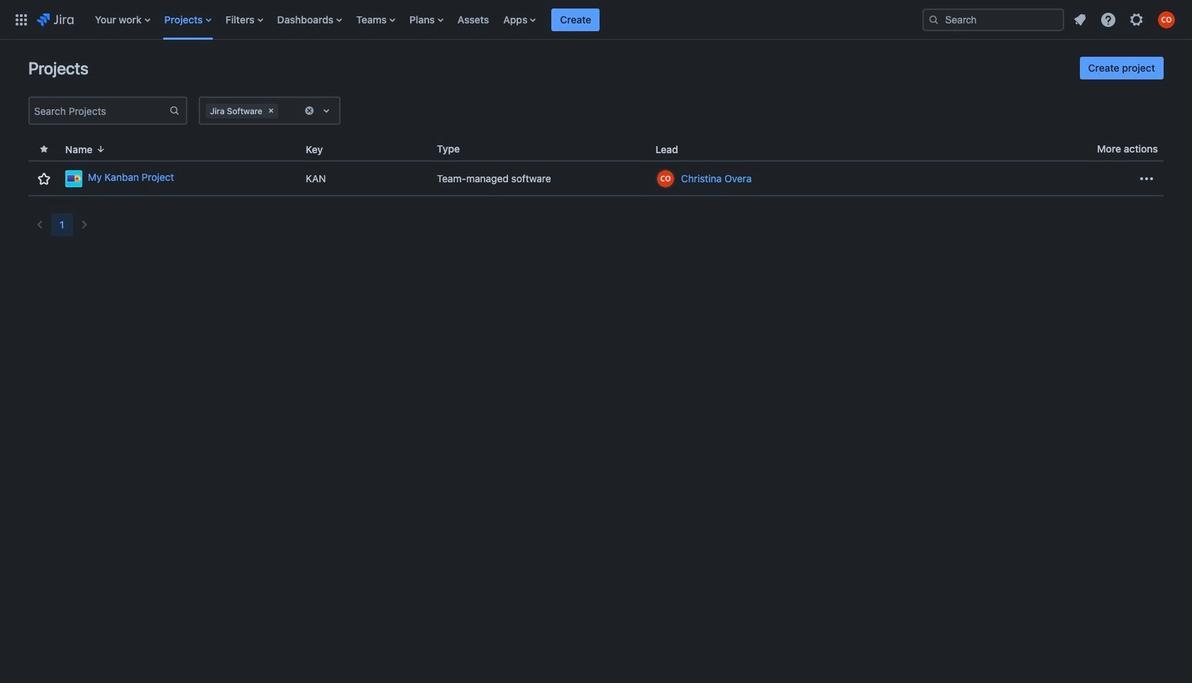 Task type: vqa. For each thing, say whether or not it's contained in the screenshot.
Settings Search field
no



Task type: describe. For each thing, give the bounding box(es) containing it.
clear image
[[304, 105, 315, 116]]

Search field
[[922, 8, 1064, 31]]

help image
[[1100, 11, 1117, 28]]

1 horizontal spatial list
[[1067, 7, 1184, 32]]

appswitcher icon image
[[13, 11, 30, 28]]

more image
[[1138, 170, 1155, 187]]

your profile and settings image
[[1158, 11, 1175, 28]]

Choose Jira products text field
[[281, 104, 284, 118]]

next image
[[76, 216, 93, 233]]

Search Projects text field
[[30, 101, 169, 121]]

previous image
[[31, 216, 48, 233]]

star my kanban project image
[[35, 170, 52, 187]]



Task type: locate. For each thing, give the bounding box(es) containing it.
list
[[88, 0, 911, 39], [1067, 7, 1184, 32]]

clear image
[[265, 105, 277, 116]]

primary element
[[9, 0, 911, 39]]

notifications image
[[1071, 11, 1088, 28]]

None search field
[[922, 8, 1064, 31]]

settings image
[[1128, 11, 1145, 28]]

search image
[[928, 14, 939, 25]]

open image
[[318, 102, 335, 119]]

jira image
[[37, 11, 74, 28], [37, 11, 74, 28]]

list item
[[552, 0, 600, 39]]

banner
[[0, 0, 1192, 40]]

0 horizontal spatial list
[[88, 0, 911, 39]]

group
[[1080, 57, 1164, 79]]



